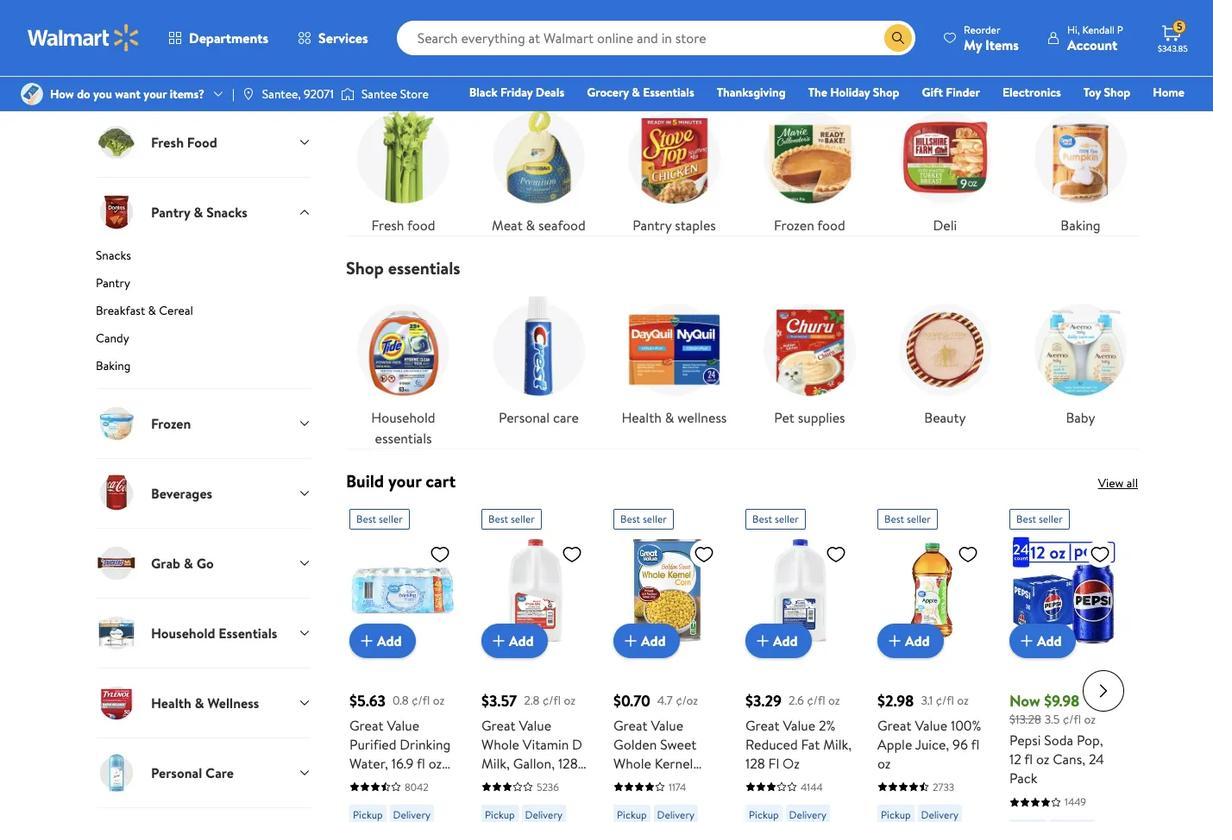Task type: describe. For each thing, give the bounding box(es) containing it.
product group containing $2.98
[[878, 502, 986, 823]]

$3.57
[[482, 690, 517, 712]]

list for shop essentials
[[336, 279, 1149, 449]]

do
[[77, 85, 90, 103]]

add to favorites list, great value 2% reduced fat milk, 128 fl oz image
[[826, 544, 847, 565]]

$5.63
[[350, 690, 386, 712]]

best seller for $5.63
[[356, 512, 403, 526]]

baking link inside list
[[1024, 100, 1138, 236]]

great value purified drinking water, 16.9 fl oz bottles, 40 count image
[[350, 537, 457, 645]]

add to favorites list, great value 100% apple juice, 96 fl oz image
[[958, 544, 979, 565]]

& for wellness
[[665, 408, 674, 427]]

oz left cans,
[[1037, 750, 1050, 769]]

one debit link
[[1045, 107, 1119, 126]]

essentials for shop essentials
[[388, 256, 461, 280]]

¢/fl for $5.63
[[412, 692, 430, 709]]

account
[[1068, 35, 1118, 54]]

go
[[196, 554, 214, 573]]

$13.28
[[1010, 711, 1042, 728]]

¢/fl for $3.57
[[543, 692, 561, 709]]

essentials inside dropdown button
[[219, 624, 277, 643]]

snacks inside dropdown button
[[206, 203, 248, 222]]

black friday deals
[[469, 84, 565, 101]]

oz up 8042
[[429, 754, 442, 773]]

food for fresh food
[[407, 216, 435, 235]]

great for $3.57
[[482, 716, 516, 735]]

fl for 3.1
[[971, 735, 980, 754]]

product group containing now $9.98
[[1010, 502, 1118, 823]]

add to cart image for $0.70
[[621, 631, 641, 652]]

the holiday shop
[[808, 84, 900, 101]]

can
[[682, 792, 706, 811]]

health for health & wellness
[[151, 694, 191, 713]]

128 inside $3.57 2.8 ¢/fl oz great value whole vitamin d milk, gallon, 128 fl oz
[[558, 754, 578, 773]]

meat & seafood
[[492, 216, 586, 235]]

registry
[[986, 108, 1030, 125]]

fl inside $3.57 2.8 ¢/fl oz great value whole vitamin d milk, gallon, 128 fl oz
[[482, 773, 490, 792]]

& for wellness
[[195, 694, 204, 713]]

electronics link
[[995, 83, 1069, 102]]

grab & go button
[[96, 528, 312, 598]]

fresh food
[[372, 216, 435, 235]]

$343.85
[[1158, 42, 1188, 54]]

& for snacks
[[194, 203, 203, 222]]

oz left the gallon, on the bottom of the page
[[493, 773, 507, 792]]

& for seafood
[[526, 216, 535, 235]]

view all
[[1098, 475, 1138, 492]]

health & wellness
[[151, 694, 259, 713]]

home fashion
[[924, 84, 1185, 125]]

best for $3.57
[[489, 512, 508, 526]]

oz up 100%
[[957, 692, 969, 709]]

bottles,
[[350, 773, 396, 792]]

add to favorites list, great value whole vitamin d milk, gallon, 128 fl oz image
[[562, 544, 583, 565]]

6 best seller from the left
[[1017, 512, 1063, 526]]

5 $343.85
[[1158, 19, 1188, 54]]

toy shop
[[1084, 84, 1131, 101]]

shop down services
[[346, 64, 384, 87]]

3.5
[[1045, 711, 1060, 728]]

breakfast & cereal
[[96, 302, 193, 319]]

6 add from the left
[[1037, 632, 1062, 651]]

pantry for staples
[[633, 216, 672, 235]]

fat
[[801, 735, 820, 754]]

add to cart image for $3.57
[[489, 631, 509, 652]]

personal care
[[151, 764, 234, 783]]

gift
[[922, 84, 943, 101]]

0 horizontal spatial baking link
[[96, 357, 312, 388]]

96
[[953, 735, 968, 754]]

debit
[[1082, 108, 1111, 125]]

pet supplies
[[774, 408, 845, 427]]

whole inside $0.70 4.7 ¢/oz great value golden sweet whole kernel corn, canned corn, 15 oz can
[[614, 754, 652, 773]]

great inside $0.70 4.7 ¢/oz great value golden sweet whole kernel corn, canned corn, 15 oz can
[[614, 716, 648, 735]]

oz right 2.8
[[564, 692, 576, 709]]

oz right 0.8
[[433, 692, 445, 709]]

great value 2% reduced fat milk, 128 fl oz image
[[746, 537, 854, 645]]

best seller for $3.29
[[753, 512, 799, 526]]

best seller for $2.98
[[885, 512, 931, 526]]

add button for $3.57
[[482, 624, 548, 659]]

personal care link
[[482, 293, 596, 428]]

candy link
[[96, 330, 312, 354]]

oz inside $3.29 2.6 ¢/fl oz great value 2% reduced fat milk, 128 fl oz
[[829, 692, 840, 709]]

add for $5.63
[[377, 632, 402, 651]]

supplies
[[798, 408, 845, 427]]

best seller for $0.70
[[621, 512, 667, 526]]

fresh for fresh food
[[151, 133, 184, 152]]

count
[[419, 773, 456, 792]]

best for $2.98
[[885, 512, 905, 526]]

shop groceries
[[346, 64, 458, 87]]

$9.98
[[1044, 690, 1080, 712]]

40
[[399, 773, 416, 792]]

Walmart Site-Wide search field
[[397, 21, 916, 55]]

add for $3.57
[[509, 632, 534, 651]]

personal care button
[[96, 738, 312, 808]]

delivery for $3.29
[[789, 808, 827, 823]]

list for shop groceries
[[336, 86, 1149, 236]]

 image for santee, 92071
[[242, 87, 255, 101]]

seller for $3.29
[[775, 512, 799, 526]]

add to favorites list, great value golden sweet whole kernel corn, canned corn, 15 oz can image
[[694, 544, 715, 565]]

value inside $0.70 4.7 ¢/oz great value golden sweet whole kernel corn, canned corn, 15 oz can
[[651, 716, 684, 735]]

5
[[1177, 19, 1183, 34]]

add to cart image for $2.98
[[885, 631, 905, 652]]

pantry & snacks button
[[96, 177, 312, 247]]

the holiday shop link
[[801, 83, 908, 102]]

& for cereal
[[148, 302, 156, 319]]

deli link
[[888, 100, 1003, 236]]

value for $2.98
[[915, 716, 948, 735]]

kendall
[[1083, 22, 1115, 37]]

finder
[[946, 84, 980, 101]]

& for essentials
[[632, 84, 640, 101]]

want
[[115, 85, 141, 103]]

great value golden sweet whole kernel corn, canned corn, 15 oz can image
[[614, 537, 722, 645]]

2.8
[[524, 692, 540, 709]]

sweet
[[660, 735, 697, 754]]

staples
[[675, 216, 716, 235]]

100%
[[951, 716, 982, 735]]

toy
[[1084, 84, 1101, 101]]

add for $3.29
[[773, 632, 798, 651]]

categories
[[96, 64, 178, 87]]

1 vertical spatial baking
[[96, 357, 131, 375]]

personal for personal care
[[499, 408, 550, 427]]

grocery & essentials
[[587, 84, 695, 101]]

breakfast
[[96, 302, 145, 319]]

add to favorites list, great value purified drinking water, 16.9 fl oz bottles, 40 count image
[[430, 544, 451, 565]]

wellness
[[678, 408, 727, 427]]

delivery for $5.63
[[393, 808, 431, 823]]

frozen food link
[[753, 100, 867, 236]]

toy shop link
[[1076, 83, 1139, 102]]

fashion link
[[916, 107, 972, 126]]

5236
[[537, 780, 559, 795]]

friday
[[501, 84, 533, 101]]

shop essentials
[[346, 256, 461, 280]]

groceries
[[388, 64, 458, 87]]

product group containing $3.57
[[482, 502, 589, 823]]

24
[[1089, 750, 1105, 769]]

92071
[[304, 85, 334, 103]]

personal for personal care
[[151, 764, 202, 783]]

 image for santee store
[[341, 85, 355, 103]]

fashion
[[924, 108, 964, 125]]

2.6
[[789, 692, 804, 709]]

0.8
[[393, 692, 409, 709]]

oz left juice,
[[878, 754, 891, 773]]

build your cart
[[346, 469, 456, 493]]

pepsi soda pop, 12 fl oz cans, 24 pack image
[[1010, 537, 1118, 645]]

view
[[1098, 475, 1124, 492]]

¢/fl for $2.98
[[936, 692, 955, 709]]

8042
[[405, 780, 429, 795]]

grocery
[[587, 84, 629, 101]]

water,
[[350, 754, 388, 773]]

0 vertical spatial your
[[144, 85, 167, 103]]

search icon image
[[892, 31, 905, 45]]

3.1
[[921, 692, 933, 709]]

|
[[232, 85, 235, 103]]



Task type: vqa. For each thing, say whether or not it's contained in the screenshot.
list associated with Shop essentials
yes



Task type: locate. For each thing, give the bounding box(es) containing it.
1 horizontal spatial personal
[[499, 408, 550, 427]]

pantry staples link
[[617, 100, 732, 236]]

1 horizontal spatial pantry
[[151, 203, 190, 222]]

household inside household essentials link
[[371, 408, 436, 427]]

pantry link
[[96, 274, 312, 299]]

5 great from the left
[[878, 716, 912, 735]]

add to cart image for $5.63
[[356, 631, 377, 652]]

¢/fl inside now $9.98 $13.28 3.5 ¢/fl oz pepsi soda pop, 12 fl oz cans, 24 pack
[[1063, 711, 1082, 728]]

delivery down 8042
[[393, 808, 431, 823]]

2 corn, from the top
[[614, 792, 647, 811]]

value down 4.7
[[651, 716, 684, 735]]

beverages button
[[96, 458, 312, 528]]

list containing fresh food
[[336, 86, 1149, 236]]

best seller up great value 100% apple juice, 96 fl oz image
[[885, 512, 931, 526]]

home
[[1153, 84, 1185, 101]]

household
[[371, 408, 436, 427], [151, 624, 215, 643]]

great inside the $2.98 3.1 ¢/fl oz great value 100% apple juice, 96 fl oz
[[878, 716, 912, 735]]

best up pepsi soda pop, 12 fl oz cans, 24 pack 'image'
[[1017, 512, 1037, 526]]

best for $3.29
[[753, 512, 773, 526]]

best up great value golden sweet whole kernel corn, canned corn, 15 oz can image
[[621, 512, 641, 526]]

the
[[808, 84, 828, 101]]

oz up the pop,
[[1085, 711, 1096, 728]]

1 seller from the left
[[379, 512, 403, 526]]

0 horizontal spatial food
[[407, 216, 435, 235]]

best for $0.70
[[621, 512, 641, 526]]

beauty link
[[888, 293, 1003, 428]]

whole down $3.57
[[482, 735, 520, 754]]

2 great from the left
[[482, 716, 516, 735]]

15
[[650, 792, 662, 811]]

0 horizontal spatial add to cart image
[[621, 631, 641, 652]]

5 add button from the left
[[878, 624, 944, 659]]

now
[[1010, 690, 1041, 712]]

2 add to cart image from the left
[[489, 631, 509, 652]]

product group containing $3.29
[[746, 502, 854, 823]]

add to cart image up the $3.29
[[753, 631, 773, 652]]

frozen for frozen food
[[774, 216, 815, 235]]

2 add button from the left
[[482, 624, 548, 659]]

snacks up the snacks link
[[206, 203, 248, 222]]

reduced
[[746, 735, 798, 754]]

add up $9.98
[[1037, 632, 1062, 651]]

your right want
[[144, 85, 167, 103]]

list
[[336, 86, 1149, 236], [336, 279, 1149, 449]]

1 128 from the left
[[558, 754, 578, 773]]

2 pickup from the left
[[485, 808, 515, 823]]

1 value from the left
[[387, 716, 420, 735]]

great inside $3.29 2.6 ¢/fl oz great value 2% reduced fat milk, 128 fl oz
[[746, 716, 780, 735]]

food
[[187, 133, 217, 152]]

 image right |
[[242, 87, 255, 101]]

household down grab & go
[[151, 624, 215, 643]]

add to favorites list, pepsi soda pop, 12 fl oz cans, 24 pack image
[[1090, 544, 1111, 565]]

2 128 from the left
[[746, 754, 765, 773]]

pantry staples
[[633, 216, 716, 235]]

pantry inside dropdown button
[[151, 203, 190, 222]]

fresh food button
[[96, 107, 312, 177]]

milk, right fat
[[824, 735, 852, 754]]

personal inside dropdown button
[[151, 764, 202, 783]]

pickup for $3.57
[[485, 808, 515, 823]]

2 list from the top
[[336, 279, 1149, 449]]

value down 0.8
[[387, 716, 420, 735]]

pickup down the gallon, on the bottom of the page
[[485, 808, 515, 823]]

0 vertical spatial snacks
[[206, 203, 248, 222]]

add for $0.70
[[641, 632, 666, 651]]

1 vertical spatial frozen
[[151, 414, 191, 433]]

0 horizontal spatial fresh
[[151, 133, 184, 152]]

milk,
[[824, 735, 852, 754], [482, 754, 510, 773]]

1 vertical spatial essentials
[[219, 624, 277, 643]]

value for $3.57
[[519, 716, 552, 735]]

best seller
[[356, 512, 403, 526], [489, 512, 535, 526], [621, 512, 667, 526], [753, 512, 799, 526], [885, 512, 931, 526], [1017, 512, 1063, 526]]

1 horizontal spatial health
[[622, 408, 662, 427]]

1 food from the left
[[407, 216, 435, 235]]

great for $5.63
[[350, 716, 384, 735]]

great down the $2.98
[[878, 716, 912, 735]]

4 delivery from the left
[[789, 808, 827, 823]]

next slide for product carousel list image
[[1083, 671, 1125, 712]]

add up the 3.1
[[905, 632, 930, 651]]

128 inside $3.29 2.6 ¢/fl oz great value 2% reduced fat milk, 128 fl oz
[[746, 754, 765, 773]]

household essentials button
[[96, 598, 312, 668]]

great value whole vitamin d milk, gallon, 128 fl oz image
[[482, 537, 589, 645]]

pickup for $2.98
[[881, 808, 911, 823]]

milk, left the gallon, on the bottom of the page
[[482, 754, 510, 773]]

household essentials
[[151, 624, 277, 643]]

6 seller from the left
[[1039, 512, 1063, 526]]

add for $2.98
[[905, 632, 930, 651]]

golden
[[614, 735, 657, 754]]

household inside household essentials dropdown button
[[151, 624, 215, 643]]

essentials up build your cart
[[375, 429, 432, 448]]

2 food from the left
[[818, 216, 846, 235]]

pickup down bottles,
[[353, 808, 383, 823]]

¢/fl inside $3.29 2.6 ¢/fl oz great value 2% reduced fat milk, 128 fl oz
[[807, 692, 826, 709]]

pantry left "staples"
[[633, 216, 672, 235]]

delivery for $2.98
[[921, 808, 959, 823]]

grocery & essentials link
[[579, 83, 702, 102]]

4 product group from the left
[[746, 502, 854, 823]]

5 best from the left
[[885, 512, 905, 526]]

best seller up pepsi soda pop, 12 fl oz cans, 24 pack 'image'
[[1017, 512, 1063, 526]]

value inside $5.63 0.8 ¢/fl oz great value purified drinking water, 16.9 fl oz bottles, 40 count
[[387, 716, 420, 735]]

value down 2.6
[[783, 716, 816, 735]]

1 horizontal spatial your
[[388, 469, 422, 493]]

add up 2.6
[[773, 632, 798, 651]]

seller for $0.70
[[643, 512, 667, 526]]

best up great value whole vitamin d milk, gallon, 128 fl oz image
[[489, 512, 508, 526]]

seller up great value 2% reduced fat milk, 128 fl oz 'image'
[[775, 512, 799, 526]]

best for $5.63
[[356, 512, 376, 526]]

product group containing $5.63
[[350, 502, 457, 823]]

3 add button from the left
[[614, 624, 680, 659]]

fresh food
[[151, 133, 217, 152]]

fresh up shop essentials
[[372, 216, 404, 235]]

1 add to cart image from the left
[[356, 631, 377, 652]]

value inside the $2.98 3.1 ¢/fl oz great value 100% apple juice, 96 fl oz
[[915, 716, 948, 735]]

add to cart image
[[621, 631, 641, 652], [885, 631, 905, 652]]

great value 100% apple juice, 96 fl oz image
[[878, 537, 986, 645]]

list containing household essentials
[[336, 279, 1149, 449]]

5 product group from the left
[[878, 502, 986, 823]]

essentials up wellness
[[219, 624, 277, 643]]

1 delivery from the left
[[393, 808, 431, 823]]

delivery down 4144
[[789, 808, 827, 823]]

santee,
[[262, 85, 301, 103]]

0 horizontal spatial pantry
[[96, 274, 130, 292]]

you
[[93, 85, 112, 103]]

pantry up the snacks link
[[151, 203, 190, 222]]

personal inside list
[[499, 408, 550, 427]]

best seller for $3.57
[[489, 512, 535, 526]]

¢/fl right 3.5
[[1063, 711, 1082, 728]]

santee, 92071
[[262, 85, 334, 103]]

great inside $3.57 2.8 ¢/fl oz great value whole vitamin d milk, gallon, 128 fl oz
[[482, 716, 516, 735]]

1 horizontal spatial food
[[818, 216, 846, 235]]

health & wellness
[[622, 408, 727, 427]]

pickup left 15
[[617, 808, 647, 823]]

delivery for $0.70
[[657, 808, 695, 823]]

12
[[1010, 750, 1022, 769]]

great down $3.57
[[482, 716, 516, 735]]

 image
[[341, 85, 355, 103], [242, 87, 255, 101]]

fl right 12
[[1025, 750, 1033, 769]]

0 horizontal spatial baking
[[96, 357, 131, 375]]

apple
[[878, 735, 913, 754]]

frozen inside dropdown button
[[151, 414, 191, 433]]

household for household essentials
[[151, 624, 215, 643]]

thanksgiving link
[[709, 83, 794, 102]]

drinking
[[400, 735, 451, 754]]

household for household essentials
[[371, 408, 436, 427]]

¢/fl inside the $2.98 3.1 ¢/fl oz great value 100% apple juice, 96 fl oz
[[936, 692, 955, 709]]

value
[[387, 716, 420, 735], [519, 716, 552, 735], [651, 716, 684, 735], [783, 716, 816, 735], [915, 716, 948, 735]]

oz inside $0.70 4.7 ¢/oz great value golden sweet whole kernel corn, canned corn, 15 oz can
[[666, 792, 679, 811]]

0 vertical spatial personal
[[499, 408, 550, 427]]

2 best from the left
[[489, 512, 508, 526]]

great for $2.98
[[878, 716, 912, 735]]

now $9.98 $13.28 3.5 ¢/fl oz pepsi soda pop, 12 fl oz cans, 24 pack
[[1010, 690, 1105, 788]]

1 vertical spatial baking link
[[96, 357, 312, 388]]

¢/fl right 2.8
[[543, 692, 561, 709]]

pantry up breakfast
[[96, 274, 130, 292]]

1 horizontal spatial whole
[[614, 754, 652, 773]]

whole left kernel
[[614, 754, 652, 773]]

2733
[[933, 780, 955, 795]]

1 corn, from the top
[[614, 773, 647, 792]]

3 best from the left
[[621, 512, 641, 526]]

frozen for frozen
[[151, 414, 191, 433]]

& for go
[[184, 554, 193, 573]]

household up build your cart
[[371, 408, 436, 427]]

departments button
[[154, 17, 283, 59]]

$0.70 4.7 ¢/oz great value golden sweet whole kernel corn, canned corn, 15 oz can
[[614, 690, 706, 811]]

128 up 5236
[[558, 754, 578, 773]]

1 horizontal spatial baking link
[[1024, 100, 1138, 236]]

1449
[[1065, 795, 1087, 810]]

my
[[964, 35, 982, 54]]

1 vertical spatial snacks
[[96, 247, 131, 264]]

walmart image
[[28, 24, 140, 52]]

0 vertical spatial frozen
[[774, 216, 815, 235]]

best up great value 100% apple juice, 96 fl oz image
[[885, 512, 905, 526]]

health for health & wellness
[[622, 408, 662, 427]]

great inside $5.63 0.8 ¢/fl oz great value purified drinking water, 16.9 fl oz bottles, 40 count
[[350, 716, 384, 735]]

add up 4.7
[[641, 632, 666, 651]]

great for $3.29
[[746, 716, 780, 735]]

4 add button from the left
[[746, 624, 812, 659]]

best up great value 2% reduced fat milk, 128 fl oz 'image'
[[753, 512, 773, 526]]

add to cart image up $3.57
[[489, 631, 509, 652]]

seller up great value 100% apple juice, 96 fl oz image
[[907, 512, 931, 526]]

value inside $3.29 2.6 ¢/fl oz great value 2% reduced fat milk, 128 fl oz
[[783, 716, 816, 735]]

¢/fl inside $5.63 0.8 ¢/fl oz great value purified drinking water, 16.9 fl oz bottles, 40 count
[[412, 692, 430, 709]]

1 horizontal spatial fresh
[[372, 216, 404, 235]]

¢/fl right 2.6
[[807, 692, 826, 709]]

1 list from the top
[[336, 86, 1149, 236]]

health
[[622, 408, 662, 427], [151, 694, 191, 713]]

fresh left food
[[151, 133, 184, 152]]

p
[[1118, 22, 1124, 37]]

thanksgiving
[[717, 84, 786, 101]]

0 vertical spatial baking
[[1061, 216, 1101, 235]]

fl inside now $9.98 $13.28 3.5 ¢/fl oz pepsi soda pop, 12 fl oz cans, 24 pack
[[1025, 750, 1033, 769]]

add to cart image up '$5.63'
[[356, 631, 377, 652]]

milk, for $3.29
[[824, 735, 852, 754]]

hi,
[[1068, 22, 1080, 37]]

walmart+
[[1134, 108, 1185, 125]]

6 add button from the left
[[1010, 624, 1076, 659]]

essentials
[[643, 84, 695, 101], [219, 624, 277, 643]]

1 vertical spatial list
[[336, 279, 1149, 449]]

registry link
[[979, 107, 1038, 126]]

2 add from the left
[[509, 632, 534, 651]]

add to cart image for $3.29
[[753, 631, 773, 652]]

0 horizontal spatial  image
[[242, 87, 255, 101]]

3 seller from the left
[[643, 512, 667, 526]]

6 product group from the left
[[1010, 502, 1118, 823]]

& inside dropdown button
[[194, 203, 203, 222]]

food for frozen food
[[818, 216, 846, 235]]

add to cart image up now
[[1017, 631, 1037, 652]]

2 add to cart image from the left
[[885, 631, 905, 652]]

pickup for $3.29
[[749, 808, 779, 823]]

shop right holiday
[[873, 84, 900, 101]]

personal care
[[499, 408, 579, 427]]

4 seller from the left
[[775, 512, 799, 526]]

pantry inside list
[[633, 216, 672, 235]]

add button up the $3.29
[[746, 624, 812, 659]]

2 product group from the left
[[482, 502, 589, 823]]

fl right 96
[[971, 735, 980, 754]]

1 horizontal spatial  image
[[341, 85, 355, 103]]

oz right 15
[[666, 792, 679, 811]]

health inside health & wellness dropdown button
[[151, 694, 191, 713]]

5 pickup from the left
[[881, 808, 911, 823]]

walmart+ link
[[1126, 107, 1193, 126]]

health inside health & wellness link
[[622, 408, 662, 427]]

1 horizontal spatial baking
[[1061, 216, 1101, 235]]

5 best seller from the left
[[885, 512, 931, 526]]

product group containing $0.70
[[614, 502, 722, 823]]

santee
[[362, 85, 397, 103]]

¢/fl for $3.29
[[807, 692, 826, 709]]

4 best seller from the left
[[753, 512, 799, 526]]

add to cart image up the $2.98
[[885, 631, 905, 652]]

great down the $3.29
[[746, 716, 780, 735]]

beauty
[[925, 408, 966, 427]]

build
[[346, 469, 384, 493]]

seller for $5.63
[[379, 512, 403, 526]]

pickup for $0.70
[[617, 808, 647, 823]]

pickup for $5.63
[[353, 808, 383, 823]]

seller up pepsi soda pop, 12 fl oz cans, 24 pack 'image'
[[1039, 512, 1063, 526]]

Search search field
[[397, 21, 916, 55]]

1 horizontal spatial household
[[371, 408, 436, 427]]

1 horizontal spatial add to cart image
[[885, 631, 905, 652]]

delivery down 5236
[[525, 808, 563, 823]]

milk, inside $3.29 2.6 ¢/fl oz great value 2% reduced fat milk, 128 fl oz
[[824, 735, 852, 754]]

add button up 2.8
[[482, 624, 548, 659]]

oz up the "2%"
[[829, 692, 840, 709]]

best seller down build
[[356, 512, 403, 526]]

¢/fl
[[412, 692, 430, 709], [543, 692, 561, 709], [807, 692, 826, 709], [936, 692, 955, 709], [1063, 711, 1082, 728]]

pantry for &
[[151, 203, 190, 222]]

cans,
[[1053, 750, 1086, 769]]

reorder
[[964, 22, 1001, 37]]

add up 2.8
[[509, 632, 534, 651]]

milk, for $3.57
[[482, 754, 510, 773]]

delivery for $3.57
[[525, 808, 563, 823]]

delivery down 2733
[[921, 808, 959, 823]]

¢/fl right the 3.1
[[936, 692, 955, 709]]

add button for $0.70
[[614, 624, 680, 659]]

1 vertical spatial health
[[151, 694, 191, 713]]

seller up great value golden sweet whole kernel corn, canned corn, 15 oz can image
[[643, 512, 667, 526]]

5 seller from the left
[[907, 512, 931, 526]]

great down $0.70
[[614, 716, 648, 735]]

fresh inside dropdown button
[[151, 133, 184, 152]]

deals
[[536, 84, 565, 101]]

1 vertical spatial personal
[[151, 764, 202, 783]]

add button up the 3.1
[[878, 624, 944, 659]]

0 horizontal spatial snacks
[[96, 247, 131, 264]]

snacks up breakfast
[[96, 247, 131, 264]]

gallon,
[[513, 754, 555, 773]]

5 value from the left
[[915, 716, 948, 735]]

delivery
[[393, 808, 431, 823], [525, 808, 563, 823], [657, 808, 695, 823], [789, 808, 827, 823], [921, 808, 959, 823]]

canned
[[650, 773, 696, 792]]

essentials down fresh food
[[388, 256, 461, 280]]

3 best seller from the left
[[621, 512, 667, 526]]

fl right count
[[482, 773, 490, 792]]

pickup
[[353, 808, 383, 823], [485, 808, 515, 823], [617, 808, 647, 823], [749, 808, 779, 823], [881, 808, 911, 823]]

1 best from the left
[[356, 512, 376, 526]]

0 vertical spatial baking link
[[1024, 100, 1138, 236]]

3 product group from the left
[[614, 502, 722, 823]]

kernel
[[655, 754, 693, 773]]

pet
[[774, 408, 795, 427]]

value inside $3.57 2.8 ¢/fl oz great value whole vitamin d milk, gallon, 128 fl oz
[[519, 716, 552, 735]]

essentials for household essentials
[[375, 429, 432, 448]]

add button for $3.29
[[746, 624, 812, 659]]

1 vertical spatial your
[[388, 469, 422, 493]]

5 delivery from the left
[[921, 808, 959, 823]]

&
[[632, 84, 640, 101], [194, 203, 203, 222], [526, 216, 535, 235], [148, 302, 156, 319], [665, 408, 674, 427], [184, 554, 193, 573], [195, 694, 204, 713]]

meat & seafood link
[[482, 100, 596, 236]]

1 add to cart image from the left
[[621, 631, 641, 652]]

3 add to cart image from the left
[[753, 631, 773, 652]]

seller for $3.57
[[511, 512, 535, 526]]

baking inside list
[[1061, 216, 1101, 235]]

seller down build your cart
[[379, 512, 403, 526]]

1 horizontal spatial frozen
[[774, 216, 815, 235]]

great down '$5.63'
[[350, 716, 384, 735]]

best seller up great value golden sweet whole kernel corn, canned corn, 15 oz can image
[[621, 512, 667, 526]]

fresh for fresh food
[[372, 216, 404, 235]]

3 delivery from the left
[[657, 808, 695, 823]]

0 vertical spatial fresh
[[151, 133, 184, 152]]

$3.57 2.8 ¢/fl oz great value whole vitamin d milk, gallon, 128 fl oz
[[482, 690, 583, 792]]

value for $3.29
[[783, 716, 816, 735]]

fl inside the $2.98 3.1 ¢/fl oz great value 100% apple juice, 96 fl oz
[[971, 735, 980, 754]]

essentials inside household essentials
[[375, 429, 432, 448]]

fl
[[971, 735, 980, 754], [1025, 750, 1033, 769], [417, 754, 425, 773], [482, 773, 490, 792]]

6 best from the left
[[1017, 512, 1037, 526]]

care
[[206, 764, 234, 783]]

holiday
[[830, 84, 870, 101]]

pet supplies link
[[753, 293, 867, 428]]

1 horizontal spatial essentials
[[643, 84, 695, 101]]

fl for 0.8
[[417, 754, 425, 773]]

fl for $9.98
[[1025, 750, 1033, 769]]

3 great from the left
[[614, 716, 648, 735]]

3 pickup from the left
[[617, 808, 647, 823]]

snacks
[[206, 203, 248, 222], [96, 247, 131, 264]]

0 horizontal spatial 128
[[558, 754, 578, 773]]

$2.98 3.1 ¢/fl oz great value 100% apple juice, 96 fl oz
[[878, 690, 982, 773]]

2 value from the left
[[519, 716, 552, 735]]

your left cart
[[388, 469, 422, 493]]

0 horizontal spatial health
[[151, 694, 191, 713]]

pickup down apple
[[881, 808, 911, 823]]

best down build
[[356, 512, 376, 526]]

add button for $5.63
[[350, 624, 416, 659]]

 image
[[21, 83, 43, 105]]

4 add from the left
[[773, 632, 798, 651]]

1 best seller from the left
[[356, 512, 403, 526]]

0 horizontal spatial personal
[[151, 764, 202, 783]]

3 value from the left
[[651, 716, 684, 735]]

fl right 16.9 at the bottom of the page
[[417, 754, 425, 773]]

best seller up great value whole vitamin d milk, gallon, 128 fl oz image
[[489, 512, 535, 526]]

0 horizontal spatial milk,
[[482, 754, 510, 773]]

128 left fl
[[746, 754, 765, 773]]

0 horizontal spatial whole
[[482, 735, 520, 754]]

essentials down search search field
[[643, 84, 695, 101]]

1 vertical spatial fresh
[[372, 216, 404, 235]]

seller up great value whole vitamin d milk, gallon, 128 fl oz image
[[511, 512, 535, 526]]

1 add button from the left
[[350, 624, 416, 659]]

add to cart image
[[356, 631, 377, 652], [489, 631, 509, 652], [753, 631, 773, 652], [1017, 631, 1037, 652]]

0 vertical spatial essentials
[[643, 84, 695, 101]]

1 horizontal spatial snacks
[[206, 203, 248, 222]]

delivery down 1174
[[657, 808, 695, 823]]

1 pickup from the left
[[353, 808, 383, 823]]

milk, inside $3.57 2.8 ¢/fl oz great value whole vitamin d milk, gallon, 128 fl oz
[[482, 754, 510, 773]]

0 horizontal spatial your
[[144, 85, 167, 103]]

4 pickup from the left
[[749, 808, 779, 823]]

add to cart image up $0.70
[[621, 631, 641, 652]]

add button up $0.70
[[614, 624, 680, 659]]

1 horizontal spatial milk,
[[824, 735, 852, 754]]

shop down fresh food
[[346, 256, 384, 280]]

pickup down fl
[[749, 808, 779, 823]]

add button up now
[[1010, 624, 1076, 659]]

seller for $2.98
[[907, 512, 931, 526]]

services
[[319, 28, 368, 47]]

0 vertical spatial essentials
[[388, 256, 461, 280]]

5 add from the left
[[905, 632, 930, 651]]

3 add from the left
[[641, 632, 666, 651]]

black
[[469, 84, 498, 101]]

gift finder link
[[914, 83, 988, 102]]

value for $5.63
[[387, 716, 420, 735]]

4 value from the left
[[783, 716, 816, 735]]

 image right 92071
[[341, 85, 355, 103]]

1 vertical spatial household
[[151, 624, 215, 643]]

fl inside $5.63 0.8 ¢/fl oz great value purified drinking water, 16.9 fl oz bottles, 40 count
[[417, 754, 425, 773]]

2%
[[819, 716, 836, 735]]

1 great from the left
[[350, 716, 384, 735]]

wellness
[[207, 694, 259, 713]]

2 horizontal spatial pantry
[[633, 216, 672, 235]]

0 horizontal spatial household
[[151, 624, 215, 643]]

2 best seller from the left
[[489, 512, 535, 526]]

¢/fl inside $3.57 2.8 ¢/fl oz great value whole vitamin d milk, gallon, 128 fl oz
[[543, 692, 561, 709]]

add button for $2.98
[[878, 624, 944, 659]]

2 delivery from the left
[[525, 808, 563, 823]]

beverages
[[151, 484, 212, 503]]

value down the 3.1
[[915, 716, 948, 735]]

1 horizontal spatial 128
[[746, 754, 765, 773]]

0 horizontal spatial frozen
[[151, 414, 191, 433]]

oz
[[783, 754, 800, 773]]

4 great from the left
[[746, 716, 780, 735]]

shop right toy
[[1104, 84, 1131, 101]]

$0.70
[[614, 690, 651, 712]]

1 vertical spatial essentials
[[375, 429, 432, 448]]

frozen food
[[774, 216, 846, 235]]

product group
[[350, 502, 457, 823], [482, 502, 589, 823], [614, 502, 722, 823], [746, 502, 854, 823], [878, 502, 986, 823], [1010, 502, 1118, 823]]

0 vertical spatial list
[[336, 86, 1149, 236]]

4 best from the left
[[753, 512, 773, 526]]

0 vertical spatial health
[[622, 408, 662, 427]]

best seller up great value 2% reduced fat milk, 128 fl oz 'image'
[[753, 512, 799, 526]]

add button up '$5.63'
[[350, 624, 416, 659]]

0 vertical spatial household
[[371, 408, 436, 427]]

whole inside $3.57 2.8 ¢/fl oz great value whole vitamin d milk, gallon, 128 fl oz
[[482, 735, 520, 754]]

0 horizontal spatial essentials
[[219, 624, 277, 643]]

1 add from the left
[[377, 632, 402, 651]]

2 seller from the left
[[511, 512, 535, 526]]

value down 2.8
[[519, 716, 552, 735]]

4 add to cart image from the left
[[1017, 631, 1037, 652]]

1174
[[669, 780, 686, 795]]

1 product group from the left
[[350, 502, 457, 823]]



